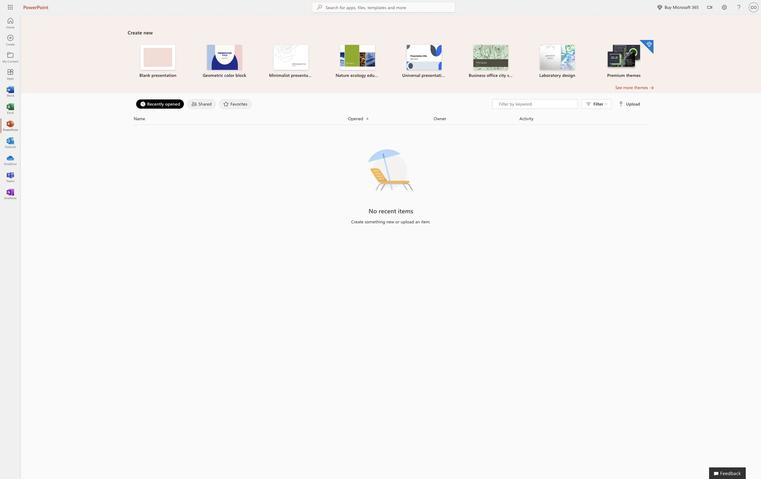 Task type: vqa. For each thing, say whether or not it's contained in the screenshot.
Name Presentation 1 CELL
no



Task type: describe. For each thing, give the bounding box(es) containing it.
shared tab
[[186, 99, 218, 109]]

universal presentation element
[[395, 45, 454, 79]]

premium templates diamond image
[[640, 40, 654, 54]]

no
[[369, 207, 377, 215]]

home image
[[7, 20, 13, 26]]

presentation for minimalist presentation
[[291, 72, 316, 78]]

minimalist presentation
[[269, 72, 316, 78]]

design
[[563, 72, 576, 78]]

opened
[[348, 116, 363, 121]]

status containing filter
[[493, 99, 642, 109]]

nature ecology education photo presentation image
[[340, 45, 375, 70]]

co
[[751, 5, 757, 10]]

new inside status
[[387, 219, 395, 225]]

universal presentation
[[403, 72, 447, 78]]

outlook image
[[7, 140, 13, 146]]

filter
[[594, 101, 604, 107]]

my content image
[[7, 54, 13, 61]]


[[708, 5, 713, 10]]

laboratory design
[[540, 72, 576, 78]]

an
[[416, 219, 420, 225]]

opened button
[[348, 115, 434, 122]]

Filter by keyword text field
[[499, 101, 575, 107]]

block
[[236, 72, 246, 78]]

geometric
[[203, 72, 223, 78]]

blank
[[140, 72, 150, 78]]

powerpoint image
[[7, 123, 13, 129]]

onenote image
[[7, 191, 13, 197]]

create image
[[7, 37, 13, 43]]

 upload
[[619, 101, 641, 107]]

word image
[[7, 89, 13, 95]]

powerpoint banner
[[0, 0, 762, 16]]

microsoft
[[673, 4, 691, 10]]

blank presentation
[[140, 72, 177, 78]]

business office city sketch presentation background (widescreen) element
[[462, 45, 521, 79]]

buy
[[665, 4, 672, 10]]

universal
[[403, 72, 421, 78]]

favorites element
[[219, 99, 252, 109]]

onedrive image
[[7, 157, 13, 163]]

geometric color block
[[203, 72, 246, 78]]

see more themes
[[616, 85, 649, 90]]

recently
[[147, 101, 164, 107]]

feedback
[[721, 471, 741, 477]]

 button
[[703, 0, 718, 16]]

upload
[[401, 219, 414, 225]]

recently opened element
[[136, 99, 184, 109]]

minimalist
[[269, 72, 290, 78]]

co button
[[747, 0, 762, 15]]

feedback button
[[710, 468, 746, 480]]

premium themes element
[[595, 40, 654, 79]]

premium
[[608, 72, 625, 78]]

recently opened tab
[[134, 99, 186, 109]]

shared
[[199, 101, 212, 107]]

create for create new
[[128, 29, 142, 36]]

presentation for universal presentation
[[422, 72, 447, 78]]

see more themes button
[[616, 85, 655, 91]]

business office city sketch presentation background (widescreen) image
[[474, 45, 509, 70]]

or
[[396, 219, 400, 225]]

powerpoint
[[23, 4, 48, 10]]

none search field inside powerpoint banner
[[312, 2, 456, 12]]



Task type: locate. For each thing, give the bounding box(es) containing it.
Search box. Suggestions appear as you type. search field
[[326, 2, 456, 12]]

2 horizontal spatial presentation
[[422, 72, 447, 78]]

teams image
[[7, 174, 13, 180]]

more
[[624, 85, 634, 90]]

laboratory
[[540, 72, 561, 78]]

item.
[[421, 219, 431, 225]]

create for create something new or upload an item.
[[351, 219, 364, 225]]

presentation inside universal presentation element
[[422, 72, 447, 78]]

upload
[[627, 101, 641, 107]]

presentation for blank presentation
[[152, 72, 177, 78]]

row
[[134, 115, 649, 125]]

1 vertical spatial create
[[351, 219, 364, 225]]

premium themes
[[608, 72, 641, 78]]

0 horizontal spatial new
[[144, 29, 153, 36]]

3 presentation from the left
[[422, 72, 447, 78]]

something
[[365, 219, 385, 225]]

presentation down minimalist presentation image
[[291, 72, 316, 78]]

color
[[225, 72, 235, 78]]

create something new or upload an item.
[[351, 219, 431, 225]]

filter 
[[594, 101, 608, 107]]

themes up see more themes
[[627, 72, 641, 78]]

create something new or upload an item. status
[[263, 219, 520, 225]]

0 horizontal spatial create
[[128, 29, 142, 36]]

tab list
[[134, 99, 493, 109]]

create
[[128, 29, 142, 36], [351, 219, 364, 225]]

owner
[[434, 116, 447, 121]]

presentation inside blank presentation element
[[152, 72, 177, 78]]


[[605, 103, 608, 105]]

 buy microsoft 365
[[658, 4, 699, 10]]

recently opened
[[147, 101, 180, 107]]

create new
[[128, 29, 153, 36]]

favorites tab
[[218, 99, 254, 109]]

see
[[616, 85, 623, 90]]

laboratory design image
[[540, 45, 575, 70]]

presentation down 'universal presentation' image
[[422, 72, 447, 78]]

0 vertical spatial new
[[144, 29, 153, 36]]

themes right more
[[635, 85, 649, 90]]

activity
[[520, 116, 534, 121]]

None search field
[[312, 2, 456, 12]]

laboratory design element
[[528, 45, 587, 79]]

0 vertical spatial themes
[[627, 72, 641, 78]]

presentation right blank
[[152, 72, 177, 78]]

blank presentation element
[[128, 45, 188, 79]]

universal presentation image
[[407, 45, 442, 70]]

name button
[[134, 115, 348, 122]]

0 horizontal spatial presentation
[[152, 72, 177, 78]]

1 vertical spatial themes
[[635, 85, 649, 90]]

1 horizontal spatial presentation
[[291, 72, 316, 78]]

empty state icon image
[[364, 142, 419, 197]]

2 presentation from the left
[[291, 72, 316, 78]]

geometric color block image
[[207, 45, 242, 70]]

recent
[[379, 207, 397, 215]]

geometric color block element
[[195, 45, 254, 79]]

owner button
[[434, 115, 520, 122]]

opened
[[165, 101, 180, 107]]


[[658, 5, 663, 10]]

no recent items status
[[263, 207, 520, 215]]

apps image
[[7, 72, 13, 78]]

items
[[398, 207, 414, 215]]

themes
[[627, 72, 641, 78], [635, 85, 649, 90]]

minimalist presentation element
[[262, 45, 321, 79]]

create inside status
[[351, 219, 364, 225]]

favorites
[[231, 101, 248, 107]]

row containing name
[[134, 115, 649, 125]]

presentation inside minimalist presentation element
[[291, 72, 316, 78]]

new
[[144, 29, 153, 36], [387, 219, 395, 225]]

name
[[134, 116, 145, 121]]

no recent items
[[369, 207, 414, 215]]

presentation
[[152, 72, 177, 78], [291, 72, 316, 78], [422, 72, 447, 78]]

shared element
[[187, 99, 216, 109]]

1 horizontal spatial create
[[351, 219, 364, 225]]

premium themes image
[[607, 45, 642, 69]]

1 horizontal spatial new
[[387, 219, 395, 225]]

1 vertical spatial new
[[387, 219, 395, 225]]

excel image
[[7, 106, 13, 112]]


[[619, 102, 624, 107]]

1 presentation from the left
[[152, 72, 177, 78]]

status
[[493, 99, 642, 109]]

365
[[692, 4, 699, 10]]

0 vertical spatial create
[[128, 29, 142, 36]]

navigation
[[0, 15, 21, 203]]

tab list containing recently opened
[[134, 99, 493, 109]]

minimalist presentation image
[[274, 45, 309, 70]]

activity, column 4 of 4 column header
[[520, 115, 649, 122]]

themes inside button
[[635, 85, 649, 90]]

nature ecology education photo presentation element
[[328, 45, 388, 79]]



